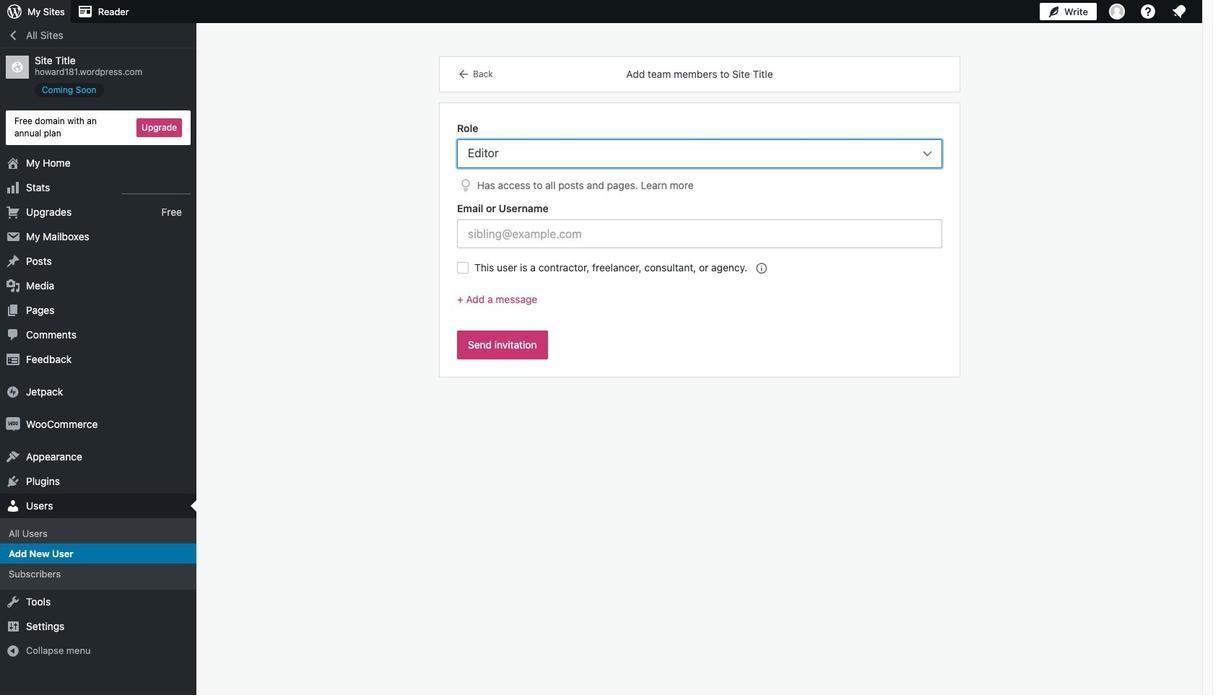 Task type: locate. For each thing, give the bounding box(es) containing it.
img image
[[6, 385, 20, 399], [6, 417, 20, 432]]

highest hourly views 0 image
[[122, 185, 191, 194]]

main content
[[440, 57, 960, 377]]

0 vertical spatial img image
[[6, 385, 20, 399]]

my profile image
[[1110, 4, 1126, 20]]

2 vertical spatial group
[[457, 292, 943, 320]]

1 vertical spatial group
[[457, 201, 943, 249]]

None checkbox
[[457, 263, 469, 274]]

0 vertical spatial group
[[457, 121, 943, 195]]

group
[[457, 121, 943, 195], [457, 201, 943, 249], [457, 292, 943, 320]]

1 group from the top
[[457, 121, 943, 195]]

1 vertical spatial img image
[[6, 417, 20, 432]]

sibling@example.com text field
[[457, 220, 943, 249]]

help image
[[1140, 3, 1158, 20]]

3 group from the top
[[457, 292, 943, 320]]

manage your notifications image
[[1171, 3, 1189, 20]]



Task type: describe. For each thing, give the bounding box(es) containing it.
2 group from the top
[[457, 201, 943, 249]]

more information image
[[755, 262, 768, 275]]

1 img image from the top
[[6, 385, 20, 399]]

2 img image from the top
[[6, 417, 20, 432]]



Task type: vqa. For each thing, say whether or not it's contained in the screenshot.
1st img
yes



